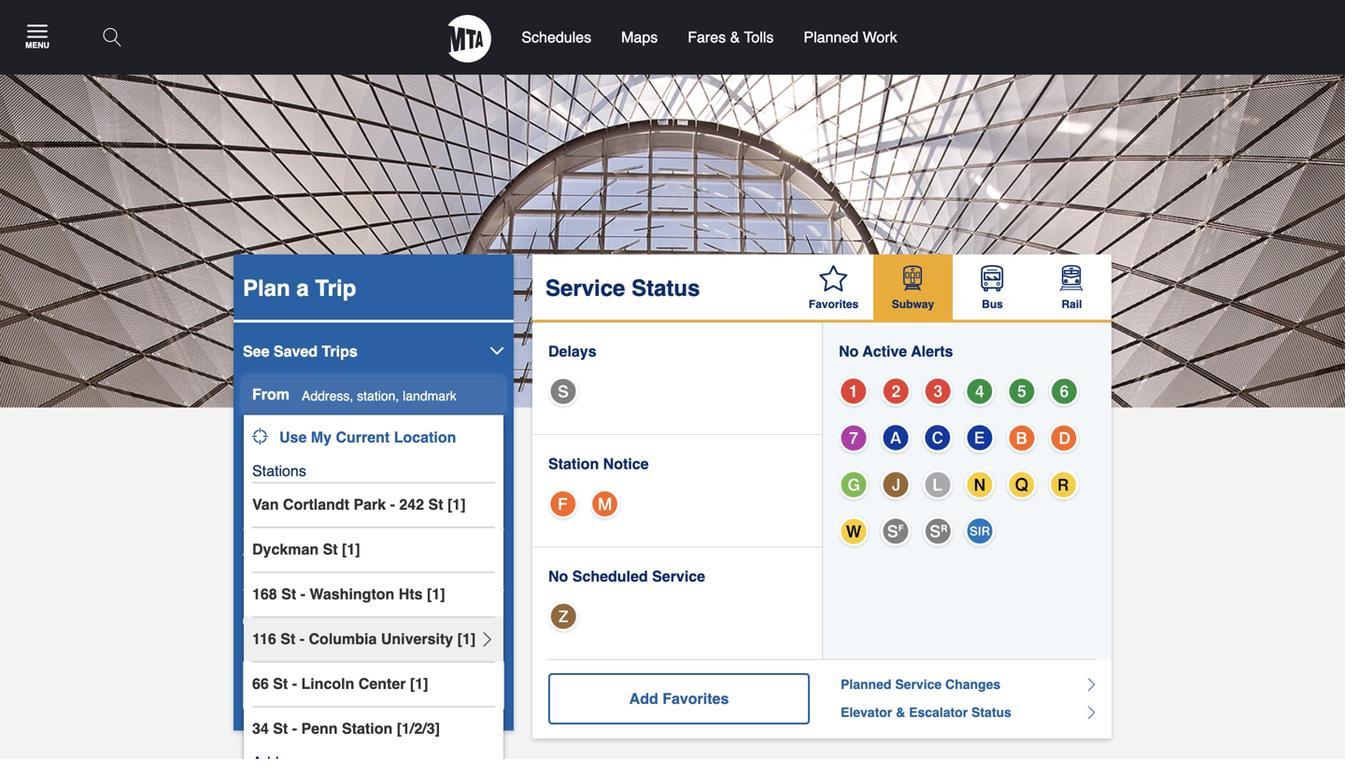 Task type: vqa. For each thing, say whether or not it's contained in the screenshot.
See Saved Trips dropdown button
yes



Task type: describe. For each thing, give the bounding box(es) containing it.
list for station notice
[[548, 486, 806, 533]]

no for no active alerts
[[839, 343, 859, 360]]

0 vertical spatial station
[[548, 455, 599, 473]]

0 horizontal spatial status
[[632, 275, 700, 301]]

cortlandt
[[283, 496, 349, 513]]

no scheduled service
[[548, 568, 705, 585]]

- for columbia
[[300, 630, 305, 648]]

[1] inside van cortlandt park - 242 st [1] element
[[447, 496, 466, 513]]

1 horizontal spatial status
[[972, 705, 1012, 720]]

line h element
[[923, 517, 953, 546]]

penn
[[301, 720, 338, 737]]

no scheduled service heading
[[548, 568, 806, 585]]

a
[[296, 275, 309, 301]]

preferences
[[288, 551, 369, 568]]

rail
[[1062, 298, 1082, 311]]

lincoln
[[301, 675, 354, 693]]

line gs element
[[548, 376, 578, 406]]

changes
[[946, 677, 1001, 692]]

line 3 element
[[923, 376, 953, 406]]

center
[[359, 675, 406, 693]]

planned service changes link
[[841, 674, 1096, 702]]

from
[[252, 386, 290, 403]]

242
[[399, 496, 424, 513]]

line r element
[[1049, 470, 1079, 500]]

accessible trip
[[263, 610, 364, 627]]

fares
[[688, 28, 726, 46]]

station notice
[[548, 455, 649, 473]]

navigation containing schedules
[[0, 0, 1345, 408]]

planned work
[[804, 28, 897, 46]]

service status
[[546, 275, 700, 301]]

subway link
[[874, 254, 953, 320]]

116 st - columbia university [1] element
[[244, 617, 504, 662]]

planned service changes
[[841, 677, 1001, 692]]

active
[[863, 343, 907, 360]]

- for lincoln
[[292, 675, 297, 693]]

2 horizontal spatial service
[[895, 677, 942, 692]]

1 vertical spatial trip
[[339, 610, 364, 627]]

dyckman st [1] element
[[244, 527, 504, 572]]

columbia
[[309, 630, 377, 648]]

- for penn
[[292, 720, 297, 737]]

van cortlandt park - 242 st [1]
[[252, 496, 466, 513]]

[1/2/3]
[[397, 720, 440, 737]]

dyckman st [1]
[[252, 541, 360, 558]]

66 st - lincoln center [1]
[[252, 675, 428, 693]]

university
[[381, 630, 453, 648]]

1 horizontal spatial service
[[652, 568, 705, 585]]

line z element
[[548, 602, 578, 632]]

trip for plan a trip
[[315, 275, 356, 301]]

line g element
[[839, 470, 869, 500]]

no for no scheduled service
[[548, 568, 568, 585]]

line w element
[[839, 517, 869, 546]]

line 5 element
[[1007, 376, 1037, 406]]

add
[[629, 690, 658, 708]]

34 st - penn station [1/2/3] element
[[244, 707, 504, 751]]

[1] for university
[[457, 630, 476, 648]]

bus link
[[953, 254, 1032, 320]]

66 st - lincoln center [1] element
[[244, 662, 504, 707]]

tab list containing favorites
[[794, 254, 1112, 320]]

[1] for hts
[[427, 586, 445, 603]]

schedules
[[522, 28, 591, 46]]

region containing see saved trips
[[243, 320, 505, 760]]

- for washington
[[300, 586, 305, 603]]

line 4 element
[[965, 376, 995, 406]]

accessible
[[263, 610, 335, 627]]

[1] inside "dyckman st [1]" "element"
[[342, 541, 360, 558]]

line e element
[[965, 423, 995, 453]]

alerts
[[911, 343, 953, 360]]

168
[[252, 586, 277, 603]]

delays
[[548, 343, 597, 360]]

116 st - columbia university [1]
[[252, 630, 476, 648]]

elevator & escalator status
[[841, 705, 1012, 720]]

maps link
[[606, 0, 673, 75]]

line si element
[[965, 517, 995, 546]]

travel
[[243, 551, 284, 568]]

line 6 element
[[1049, 376, 1079, 406]]

line 1 element
[[839, 376, 869, 406]]

escalator
[[909, 705, 968, 720]]

st for 168 st - washington hts [1]
[[281, 586, 296, 603]]

plan my trip
[[330, 677, 418, 694]]

st right the 242
[[428, 496, 443, 513]]

line q element
[[1007, 470, 1037, 500]]

plan a trip
[[243, 275, 356, 301]]

current
[[336, 429, 390, 446]]

st for dyckman st [1]
[[323, 541, 338, 558]]



Task type: locate. For each thing, give the bounding box(es) containing it.
travel preferences
[[243, 551, 369, 568]]

1 vertical spatial planned
[[841, 677, 892, 692]]

0 vertical spatial planned
[[804, 28, 859, 46]]

[1] inside 116 st - columbia university [1] 'element'
[[457, 630, 476, 648]]

dyckman
[[252, 541, 319, 558]]

1 vertical spatial &
[[896, 705, 906, 720]]

1 vertical spatial my
[[365, 677, 386, 694]]

no active alerts heading
[[839, 343, 1096, 360]]

schedules link
[[507, 0, 606, 75]]

planned work link
[[789, 0, 912, 75]]

1 horizontal spatial plan
[[330, 677, 361, 694]]

planned left work
[[804, 28, 859, 46]]

1 vertical spatial no
[[548, 568, 568, 585]]

1 horizontal spatial my
[[365, 677, 386, 694]]

1 vertical spatial status
[[972, 705, 1012, 720]]

subway
[[892, 298, 934, 311]]

34
[[252, 720, 269, 737]]

list for no active alerts
[[839, 374, 1096, 560]]

trip up columbia
[[339, 610, 364, 627]]

line n element
[[965, 470, 995, 500]]

2 vertical spatial service
[[895, 677, 942, 692]]

delays heading
[[548, 343, 806, 360]]

fares & tolls
[[688, 28, 774, 46]]

0 vertical spatial trip
[[315, 275, 356, 301]]

service
[[546, 275, 625, 301], [652, 568, 705, 585], [895, 677, 942, 692]]

- up the accessible
[[300, 586, 305, 603]]

elevator & escalator status link
[[841, 702, 1096, 724]]

see saved trips
[[243, 343, 358, 360]]

st right the 66
[[273, 675, 288, 693]]

2 vertical spatial trip
[[390, 677, 418, 694]]

station inside region
[[342, 720, 393, 737]]

station up line f element
[[548, 455, 599, 473]]

my for use
[[311, 429, 332, 446]]

menu
[[25, 41, 49, 50]]

To search field
[[243, 431, 505, 469]]

plan inside region
[[330, 677, 361, 694]]

0 horizontal spatial plan
[[243, 275, 290, 301]]

st for 34 st - penn station [1/2/3]
[[273, 720, 288, 737]]

line f element
[[548, 489, 578, 519]]

168 st - washington hts [1] element
[[244, 572, 504, 617]]

& for tolls
[[730, 28, 740, 46]]

planned up elevator
[[841, 677, 892, 692]]

see
[[243, 343, 270, 360]]

add favorites
[[629, 690, 729, 708]]

see saved trips button
[[243, 320, 505, 363]]

planned for planned work
[[804, 28, 859, 46]]

travel preferences button
[[243, 549, 505, 591]]

add favorites button
[[548, 674, 810, 725]]

trip
[[315, 275, 356, 301], [339, 610, 364, 627], [390, 677, 418, 694]]

- left penn
[[292, 720, 297, 737]]

status down the changes
[[972, 705, 1012, 720]]

116
[[252, 630, 276, 648]]

trips
[[322, 343, 358, 360]]

favorites right "add"
[[663, 690, 729, 708]]

no active alerts
[[839, 343, 953, 360]]

service right scheduled
[[652, 568, 705, 585]]

line b element
[[1007, 423, 1037, 453]]

use my current location
[[279, 429, 456, 446]]

line fs element
[[881, 517, 911, 546]]

- left the 242
[[390, 496, 395, 513]]

park
[[354, 496, 386, 513]]

&
[[730, 28, 740, 46], [896, 705, 906, 720]]

[1] for center
[[410, 675, 428, 693]]

favorites
[[809, 298, 859, 311], [663, 690, 729, 708]]

st right dyckman
[[323, 541, 338, 558]]

From search field
[[243, 377, 505, 415]]

0 horizontal spatial list
[[548, 486, 806, 533]]

0 horizontal spatial my
[[311, 429, 332, 446]]

fares & tolls link
[[673, 0, 789, 75]]

scheduled
[[573, 568, 648, 585]]

planned
[[804, 28, 859, 46], [841, 677, 892, 692]]

hts
[[399, 586, 423, 603]]

rail link
[[1032, 254, 1112, 320]]

favorites link
[[794, 254, 874, 320]]

status
[[632, 275, 700, 301], [972, 705, 1012, 720]]

maps
[[621, 28, 658, 46]]

plan my trip link
[[243, 660, 505, 711]]

0 horizontal spatial service
[[546, 275, 625, 301]]

st for 66 st - lincoln center [1]
[[273, 675, 288, 693]]

line a element
[[881, 423, 911, 453]]

list
[[839, 374, 1096, 560], [548, 486, 806, 533]]

& for escalator
[[896, 705, 906, 720]]

favorites inside button
[[663, 690, 729, 708]]

van cortlandt park - 242 st [1] element
[[244, 482, 504, 527]]

0 vertical spatial &
[[730, 28, 740, 46]]

[1]
[[447, 496, 466, 513], [342, 541, 360, 558], [427, 586, 445, 603], [457, 630, 476, 648], [410, 675, 428, 693]]

notice
[[603, 455, 649, 473]]

my for plan
[[365, 677, 386, 694]]

1 vertical spatial station
[[342, 720, 393, 737]]

0 vertical spatial service
[[546, 275, 625, 301]]

use
[[279, 429, 307, 446]]

0 vertical spatial favorites
[[809, 298, 859, 311]]

0 vertical spatial plan
[[243, 275, 290, 301]]

station notice heading
[[548, 455, 806, 473]]

region
[[243, 320, 505, 760]]

service up elevator & escalator status on the bottom of page
[[895, 677, 942, 692]]

66
[[252, 675, 269, 693]]

1 horizontal spatial station
[[548, 455, 599, 473]]

service up delays at the top
[[546, 275, 625, 301]]

plan for plan a trip
[[243, 275, 290, 301]]

[1] inside 66 st - lincoln center [1] 'element'
[[410, 675, 428, 693]]

line 2 element
[[881, 376, 911, 406]]

bus
[[982, 298, 1003, 311]]

status up delays heading
[[632, 275, 700, 301]]

navigation
[[0, 0, 1345, 408]]

0 vertical spatial status
[[632, 275, 700, 301]]

& right elevator
[[896, 705, 906, 720]]

168 st - washington hts [1]
[[252, 586, 445, 603]]

line l element
[[923, 470, 953, 500]]

st for 116 st - columbia university [1]
[[281, 630, 295, 648]]

elevator
[[841, 705, 892, 720]]

st
[[428, 496, 443, 513], [323, 541, 338, 558], [281, 586, 296, 603], [281, 630, 295, 648], [273, 675, 288, 693], [273, 720, 288, 737]]

plan for plan my trip
[[330, 677, 361, 694]]

line 7 element
[[839, 423, 869, 453]]

[1] up washington
[[342, 541, 360, 558]]

[1] right the 'hts'
[[427, 586, 445, 603]]

my
[[311, 429, 332, 446], [365, 677, 386, 694]]

[1] right the 242
[[447, 496, 466, 513]]

1 horizontal spatial &
[[896, 705, 906, 720]]

1 vertical spatial favorites
[[663, 690, 729, 708]]

van
[[252, 496, 279, 513]]

1 vertical spatial service
[[652, 568, 705, 585]]

trip up "[1/2/3]"
[[390, 677, 418, 694]]

work
[[863, 28, 897, 46]]

1 vertical spatial plan
[[330, 677, 361, 694]]

st right 168
[[281, 586, 296, 603]]

trip right a
[[315, 275, 356, 301]]

0 horizontal spatial favorites
[[663, 690, 729, 708]]

0 vertical spatial my
[[311, 429, 332, 446]]

plan
[[243, 275, 290, 301], [330, 677, 361, 694]]

[1] right university
[[457, 630, 476, 648]]

planned for planned service changes
[[841, 677, 892, 692]]

to
[[252, 440, 269, 457]]

tolls
[[744, 28, 774, 46]]

station
[[548, 455, 599, 473], [342, 720, 393, 737]]

line c element
[[923, 423, 953, 453]]

0 horizontal spatial station
[[342, 720, 393, 737]]

washington
[[310, 586, 395, 603]]

1 horizontal spatial list
[[839, 374, 1096, 560]]

mta image
[[448, 15, 492, 63]]

no
[[839, 343, 859, 360], [548, 568, 568, 585]]

1 horizontal spatial favorites
[[809, 298, 859, 311]]

stations
[[252, 462, 306, 480]]

location
[[394, 429, 456, 446]]

0 horizontal spatial no
[[548, 568, 568, 585]]

[1] inside 168 st - washington hts [1] element
[[427, 586, 445, 603]]

saved
[[274, 343, 318, 360]]

st down the accessible
[[281, 630, 295, 648]]

no left active
[[839, 343, 859, 360]]

st right 34
[[273, 720, 288, 737]]

& left tolls
[[730, 28, 740, 46]]

station down plan my trip link
[[342, 720, 393, 737]]

line j element
[[881, 470, 911, 500]]

no up line z element on the bottom of the page
[[548, 568, 568, 585]]

tab list
[[794, 254, 1112, 320]]

- left lincoln
[[292, 675, 297, 693]]

1 horizontal spatial no
[[839, 343, 859, 360]]

st inside "element"
[[323, 541, 338, 558]]

0 horizontal spatial &
[[730, 28, 740, 46]]

-
[[390, 496, 395, 513], [300, 586, 305, 603], [300, 630, 305, 648], [292, 675, 297, 693], [292, 720, 297, 737]]

0 vertical spatial no
[[839, 343, 859, 360]]

- down the accessible
[[300, 630, 305, 648]]

line m element
[[590, 489, 620, 519]]

favorites up 'no active alerts'
[[809, 298, 859, 311]]

line d element
[[1049, 423, 1079, 453]]

[1] right the 'center'
[[410, 675, 428, 693]]

34 st - penn station [1/2/3]
[[252, 720, 440, 737]]

trip for plan my trip
[[390, 677, 418, 694]]

search image
[[103, 28, 121, 47]]

favorites inside 'link'
[[809, 298, 859, 311]]



